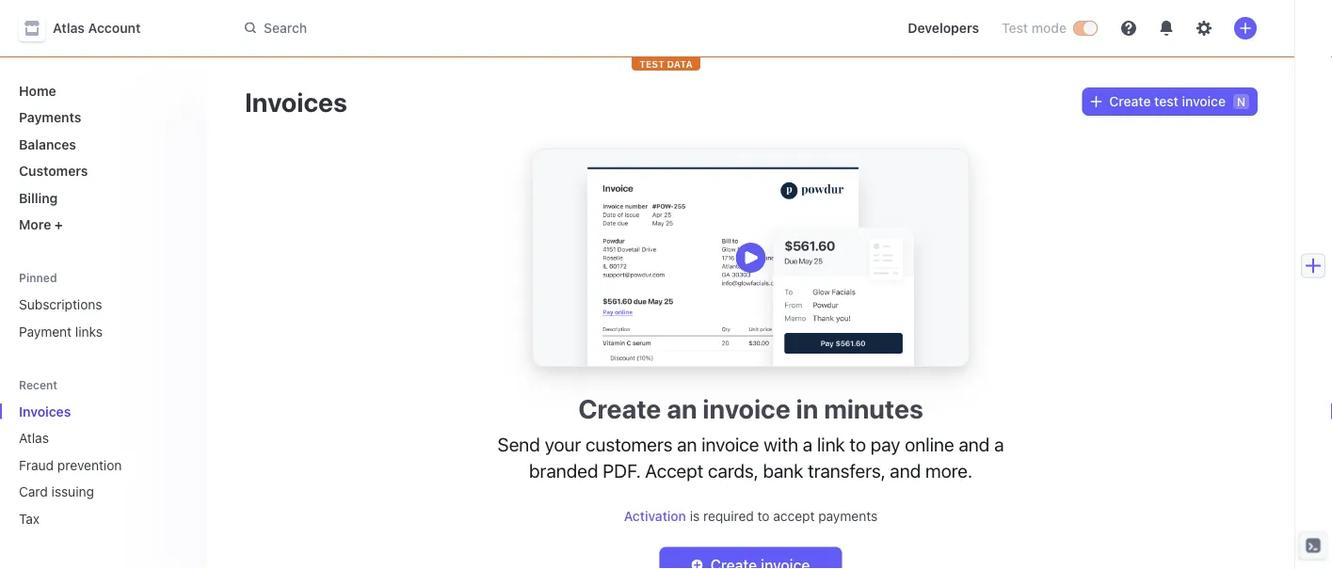Task type: vqa. For each thing, say whether or not it's contained in the screenshot.
PaymentMethods Read
no



Task type: locate. For each thing, give the bounding box(es) containing it.
1 vertical spatial create
[[578, 393, 661, 424]]

play video element
[[736, 243, 766, 273]]

more.
[[925, 460, 972, 482]]

0 horizontal spatial invoices
[[19, 404, 71, 419]]

0 vertical spatial create
[[1109, 94, 1151, 109]]

an
[[667, 393, 697, 424], [677, 434, 697, 456]]

settings image
[[1197, 21, 1212, 36]]

invoice up cards,
[[702, 434, 759, 456]]

test
[[1154, 94, 1179, 109]]

atlas inside button
[[53, 20, 85, 36]]

svg image
[[1091, 96, 1102, 107], [692, 560, 703, 570]]

1 a from the left
[[803, 434, 813, 456]]

to left accept
[[757, 508, 770, 524]]

customers
[[19, 163, 88, 179]]

issuing
[[51, 484, 94, 500]]

invoice right the test
[[1182, 94, 1226, 109]]

recent navigation links element
[[0, 377, 207, 534]]

create an invoice in minutes send your customers an invoice with a link to pay online and a branded pdf. accept cards, bank transfers, and more.
[[498, 393, 1004, 482]]

a
[[803, 434, 813, 456], [994, 434, 1004, 456]]

0 horizontal spatial a
[[803, 434, 813, 456]]

invoice for test
[[1182, 94, 1226, 109]]

invoices inside recent element
[[19, 404, 71, 419]]

0 vertical spatial and
[[959, 434, 990, 456]]

tax link
[[11, 504, 166, 534]]

to right the link
[[850, 434, 866, 456]]

1 horizontal spatial and
[[959, 434, 990, 456]]

test data
[[639, 58, 693, 69]]

1 horizontal spatial to
[[850, 434, 866, 456]]

0 vertical spatial atlas
[[53, 20, 85, 36]]

recent
[[19, 378, 58, 391]]

atlas for atlas account
[[53, 20, 85, 36]]

required
[[703, 508, 754, 524]]

prevention
[[57, 458, 122, 473]]

Search text field
[[233, 11, 764, 45]]

and
[[959, 434, 990, 456], [890, 460, 921, 482]]

billing link
[[11, 183, 192, 213]]

transfers,
[[808, 460, 885, 482]]

+
[[55, 217, 63, 233]]

home link
[[11, 75, 192, 106]]

online
[[905, 434, 954, 456]]

svg image left the test
[[1091, 96, 1102, 107]]

test mode
[[1002, 20, 1067, 36]]

with
[[764, 434, 798, 456]]

home
[[19, 83, 56, 98]]

0 vertical spatial svg image
[[1091, 96, 1102, 107]]

test
[[1002, 20, 1028, 36]]

create
[[1109, 94, 1151, 109], [578, 393, 661, 424]]

is
[[690, 508, 700, 524]]

invoices link
[[11, 396, 166, 427]]

0 horizontal spatial to
[[757, 508, 770, 524]]

fraud prevention
[[19, 458, 122, 473]]

account
[[88, 20, 141, 36]]

0 vertical spatial to
[[850, 434, 866, 456]]

links
[[75, 324, 103, 339]]

payment links
[[19, 324, 103, 339]]

0 vertical spatial invoice
[[1182, 94, 1226, 109]]

0 horizontal spatial svg image
[[692, 560, 703, 570]]

balances
[[19, 137, 76, 152]]

payment links link
[[11, 316, 192, 347]]

branded
[[529, 460, 598, 482]]

data
[[667, 58, 693, 69]]

more
[[19, 217, 51, 233]]

atlas inside recent element
[[19, 431, 49, 446]]

1 vertical spatial an
[[677, 434, 697, 456]]

atlas for atlas
[[19, 431, 49, 446]]

activation is required to accept payments
[[624, 508, 878, 524]]

atlas left account
[[53, 20, 85, 36]]

atlas link
[[11, 423, 166, 454]]

1 horizontal spatial a
[[994, 434, 1004, 456]]

1 horizontal spatial atlas
[[53, 20, 85, 36]]

invoices down search
[[245, 86, 347, 117]]

minutes
[[824, 393, 923, 424]]

atlas account
[[53, 20, 141, 36]]

invoices
[[245, 86, 347, 117], [19, 404, 71, 419]]

0 horizontal spatial atlas
[[19, 431, 49, 446]]

Search search field
[[233, 11, 764, 45]]

n
[[1237, 95, 1246, 108]]

invoices down "recent"
[[19, 404, 71, 419]]

invoice up with
[[703, 393, 791, 424]]

subscriptions
[[19, 297, 102, 313]]

create inside create an invoice in minutes send your customers an invoice with a link to pay online and a branded pdf. accept cards, bank transfers, and more.
[[578, 393, 661, 424]]

create up customers
[[578, 393, 661, 424]]

more +
[[19, 217, 63, 233]]

accept
[[773, 508, 815, 524]]

0 vertical spatial invoices
[[245, 86, 347, 117]]

atlas
[[53, 20, 85, 36], [19, 431, 49, 446]]

pinned navigation links element
[[11, 270, 192, 347]]

1 vertical spatial and
[[890, 460, 921, 482]]

1 vertical spatial invoice
[[703, 393, 791, 424]]

create for test
[[1109, 94, 1151, 109]]

invoice
[[1182, 94, 1226, 109], [703, 393, 791, 424], [702, 434, 759, 456]]

0 horizontal spatial create
[[578, 393, 661, 424]]

0 vertical spatial an
[[667, 393, 697, 424]]

play video image
[[736, 243, 766, 273]]

atlas up the fraud
[[19, 431, 49, 446]]

to
[[850, 434, 866, 456], [757, 508, 770, 524]]

payments
[[19, 110, 81, 125]]

a left the link
[[803, 434, 813, 456]]

payments
[[818, 508, 878, 524]]

1 vertical spatial invoices
[[19, 404, 71, 419]]

create test invoice
[[1109, 94, 1226, 109]]

svg image down the is
[[692, 560, 703, 570]]

pdf.
[[603, 460, 641, 482]]

create left the test
[[1109, 94, 1151, 109]]

payments link
[[11, 102, 192, 133]]

and up more. on the bottom right of page
[[959, 434, 990, 456]]

cards,
[[708, 460, 758, 482]]

and down the pay
[[890, 460, 921, 482]]

a right online
[[994, 434, 1004, 456]]

1 horizontal spatial create
[[1109, 94, 1151, 109]]

0 horizontal spatial and
[[890, 460, 921, 482]]

search
[[264, 20, 307, 36]]

1 vertical spatial atlas
[[19, 431, 49, 446]]

in
[[796, 393, 818, 424]]



Task type: describe. For each thing, give the bounding box(es) containing it.
2 a from the left
[[994, 434, 1004, 456]]

to inside create an invoice in minutes send your customers an invoice with a link to pay online and a branded pdf. accept cards, bank transfers, and more.
[[850, 434, 866, 456]]

fraud prevention link
[[11, 450, 166, 481]]

your
[[545, 434, 581, 456]]

developers
[[908, 20, 979, 36]]

activation link
[[624, 508, 686, 524]]

1 vertical spatial svg image
[[692, 560, 703, 570]]

invoice for an
[[703, 393, 791, 424]]

pay
[[871, 434, 900, 456]]

create for an
[[578, 393, 661, 424]]

mode
[[1032, 20, 1067, 36]]

customers
[[586, 434, 673, 456]]

1 horizontal spatial svg image
[[1091, 96, 1102, 107]]

card
[[19, 484, 48, 500]]

link
[[817, 434, 845, 456]]

activation
[[624, 508, 686, 524]]

1 vertical spatial to
[[757, 508, 770, 524]]

balances link
[[11, 129, 192, 160]]

notifications image
[[1159, 21, 1174, 36]]

fraud
[[19, 458, 54, 473]]

atlas account button
[[19, 15, 159, 41]]

accept
[[645, 460, 704, 482]]

core navigation links element
[[11, 75, 192, 240]]

send
[[498, 434, 540, 456]]

1 horizontal spatial invoices
[[245, 86, 347, 117]]

payment
[[19, 324, 72, 339]]

billing
[[19, 190, 58, 206]]

recent element
[[0, 396, 207, 534]]

subscriptions link
[[11, 289, 192, 320]]

pinned element
[[11, 289, 192, 347]]

2 vertical spatial invoice
[[702, 434, 759, 456]]

card issuing
[[19, 484, 94, 500]]

developers link
[[900, 13, 987, 43]]

test
[[639, 58, 664, 69]]

help image
[[1121, 21, 1136, 36]]

card issuing link
[[11, 477, 166, 507]]

customers link
[[11, 156, 192, 186]]

bank
[[763, 460, 803, 482]]

pinned
[[19, 271, 57, 285]]

tax
[[19, 511, 40, 527]]



